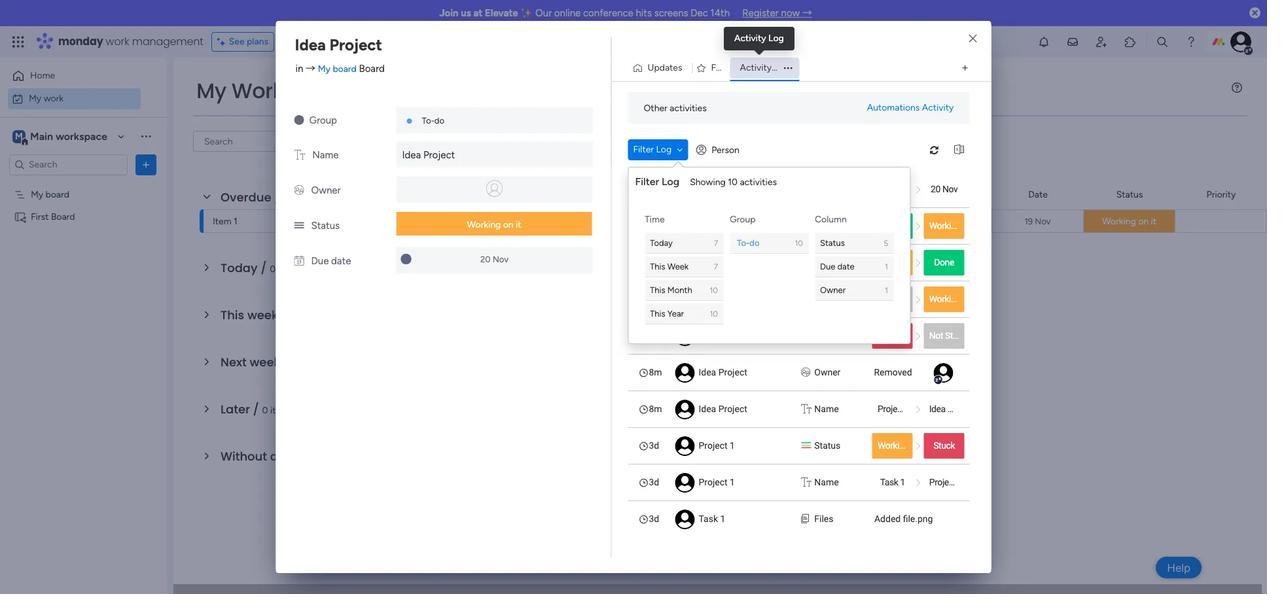 Task type: describe. For each thing, give the bounding box(es) containing it.
activity log
[[740, 62, 789, 73]]

help
[[1167, 561, 1190, 574]]

export to excel image
[[949, 145, 970, 155]]

item 1
[[213, 216, 237, 227]]

week for next
[[250, 354, 280, 370]]

added
[[874, 514, 901, 524]]

7 for this week
[[714, 262, 718, 271]]

a
[[270, 448, 278, 465]]

next
[[221, 354, 247, 370]]

item
[[289, 193, 308, 204]]

conference
[[583, 7, 633, 19]]

search everything image
[[1156, 35, 1169, 48]]

1 horizontal spatial due date
[[820, 262, 855, 271]]

person button
[[691, 139, 747, 160]]

customize
[[438, 135, 483, 147]]

0 horizontal spatial 20 nov
[[480, 254, 509, 264]]

→ inside idea project dialog
[[306, 63, 315, 74]]

help image
[[1185, 35, 1198, 48]]

log inside 'button'
[[774, 62, 789, 73]]

my work
[[196, 76, 284, 105]]

1 vertical spatial filter log
[[635, 175, 679, 188]]

jacob simon image
[[1230, 31, 1251, 52]]

1 horizontal spatial started
[[945, 330, 973, 341]]

without
[[221, 448, 267, 465]]

help button
[[1156, 557, 1202, 579]]

10 for to-do
[[795, 239, 803, 248]]

people
[[939, 189, 967, 200]]

my board link
[[318, 63, 357, 74]]

online
[[554, 7, 581, 19]]

home button
[[8, 65, 141, 86]]

shareable board image
[[14, 210, 26, 223]]

0 vertical spatial activities
[[670, 102, 707, 114]]

add view image
[[962, 63, 968, 73]]

1 vertical spatial filter
[[635, 175, 659, 188]]

8m for name
[[649, 404, 662, 414]]

files inside list box
[[814, 514, 833, 524]]

name for 3d
[[814, 477, 839, 488]]

home
[[30, 70, 55, 81]]

list box containing my board
[[0, 181, 167, 404]]

date
[[1028, 189, 1048, 200]]

inbox image
[[1066, 35, 1079, 48]]

workspace
[[56, 130, 107, 142]]

now
[[781, 7, 800, 19]]

0 vertical spatial do
[[434, 116, 444, 126]]

this week /
[[221, 307, 290, 323]]

this for this week /
[[221, 307, 244, 323]]

activity log button
[[730, 58, 799, 79]]

activity inside button
[[922, 102, 954, 113]]

1 vertical spatial nov
[[1035, 216, 1051, 226]]

board inside list box
[[51, 211, 75, 222]]

week
[[668, 262, 689, 271]]

today / 0 items
[[221, 260, 300, 276]]

management
[[132, 34, 203, 49]]

other activities
[[644, 102, 707, 114]]

work for monday
[[106, 34, 129, 49]]

log inside button
[[656, 144, 672, 155]]

0 vertical spatial not
[[878, 294, 892, 304]]

showing 10 activities
[[690, 177, 777, 188]]

1 vertical spatial not
[[929, 330, 943, 341]]

year
[[668, 309, 684, 319]]

done
[[367, 135, 387, 147]]

1 horizontal spatial to-
[[737, 238, 750, 248]]

1 horizontal spatial to-do
[[737, 238, 760, 248]]

later / 0 items
[[221, 401, 293, 418]]

1 vertical spatial owner
[[820, 285, 846, 295]]

group title
[[821, 217, 864, 227]]

person
[[711, 144, 739, 155]]

later
[[221, 401, 250, 418]]

see
[[229, 36, 245, 47]]

automations
[[867, 102, 920, 113]]

/ right 'a'
[[312, 448, 318, 465]]

3 3d from the top
[[649, 514, 659, 524]]

2 vertical spatial nov
[[493, 254, 509, 264]]

showing
[[690, 177, 726, 188]]

items for today /
[[278, 264, 300, 275]]

workspace image
[[12, 129, 26, 144]]

3d for status
[[649, 440, 659, 451]]

today for today
[[650, 238, 673, 248]]

see plans button
[[211, 32, 274, 52]]

/ right later
[[253, 401, 259, 418]]

Filter dashboard by text search field
[[193, 131, 316, 152]]

my for my work
[[196, 76, 226, 105]]

register now → link
[[742, 7, 812, 19]]

name for 8m
[[814, 404, 839, 414]]

0 horizontal spatial started
[[894, 294, 921, 304]]

my board
[[31, 189, 69, 200]]

0 vertical spatial items
[[390, 135, 412, 147]]

column
[[815, 214, 847, 225]]

title
[[847, 217, 864, 227]]

hits
[[636, 7, 652, 19]]

board inside idea project dialog
[[359, 63, 385, 74]]

added file.png
[[874, 514, 933, 524]]

1 vertical spatial not started
[[929, 330, 973, 341]]

my work button
[[8, 88, 141, 109]]

item
[[213, 216, 231, 227]]

dec
[[691, 7, 708, 19]]

0 horizontal spatial due date
[[311, 255, 351, 267]]

0 horizontal spatial dapulse text column image
[[294, 149, 305, 161]]

0 vertical spatial name
[[312, 149, 339, 161]]

0 horizontal spatial due
[[311, 255, 329, 267]]

main
[[30, 130, 53, 142]]

dapulse date column image
[[294, 255, 304, 267]]

this for this month
[[650, 285, 666, 295]]

1 horizontal spatial date
[[331, 255, 351, 267]]

1 horizontal spatial do
[[750, 238, 760, 248]]

10 for this year
[[710, 309, 718, 318]]

0 horizontal spatial first
[[31, 211, 49, 222]]

join
[[439, 7, 459, 19]]

0 horizontal spatial task
[[699, 514, 718, 524]]

monday work management
[[58, 34, 203, 49]]

first board link
[[666, 210, 787, 234]]

this year
[[650, 309, 684, 319]]

board inside in → my board board
[[333, 63, 357, 74]]

1 horizontal spatial 20 nov
[[931, 184, 958, 194]]

my work
[[29, 93, 64, 104]]

done
[[934, 257, 954, 268]]

see plans
[[229, 36, 268, 47]]

hide done items
[[345, 135, 412, 147]]

0 horizontal spatial not started
[[878, 294, 921, 304]]

activity inside 'button'
[[740, 62, 772, 73]]

board inside 'link'
[[688, 217, 712, 228]]

register
[[742, 7, 779, 19]]

this week
[[650, 262, 689, 271]]

other
[[644, 102, 667, 114]]

19
[[1025, 216, 1033, 226]]

overdue / 1 item
[[221, 189, 308, 205]]

2 horizontal spatial date
[[838, 262, 855, 271]]

at
[[473, 7, 483, 19]]

0 horizontal spatial date
[[281, 448, 309, 465]]

main workspace
[[30, 130, 107, 142]]

my for my board
[[31, 189, 43, 200]]

work for my
[[44, 93, 64, 104]]

files button
[[692, 58, 730, 79]]

idea project dialog
[[0, 0, 1267, 594]]

5
[[884, 239, 888, 248]]

0 horizontal spatial first board
[[31, 211, 75, 222]]



Task type: locate. For each thing, give the bounding box(es) containing it.
priority
[[1207, 189, 1236, 200]]

1 horizontal spatial 20
[[931, 184, 940, 194]]

filter log inside button
[[633, 144, 672, 155]]

board down my board
[[51, 211, 75, 222]]

0 vertical spatial 3d
[[649, 440, 659, 451]]

owner for v2 multiple person column image
[[311, 185, 341, 196]]

items right done
[[390, 135, 412, 147]]

automations activity
[[867, 102, 954, 113]]

2 vertical spatial log
[[662, 175, 679, 188]]

0 horizontal spatial group
[[309, 115, 337, 126]]

7m left week
[[649, 257, 662, 268]]

items
[[390, 135, 412, 147], [278, 264, 300, 275], [270, 405, 293, 416]]

0 horizontal spatial work
[[44, 93, 64, 104]]

invite members image
[[1095, 35, 1108, 48]]

2 3d from the top
[[649, 477, 659, 488]]

0 horizontal spatial files
[[711, 62, 729, 73]]

today down item 1 on the top of page
[[221, 260, 258, 276]]

today for today / 0 items
[[221, 260, 258, 276]]

files
[[711, 62, 729, 73], [814, 514, 833, 524]]

0 horizontal spatial activities
[[670, 102, 707, 114]]

1 8m from the top
[[649, 367, 662, 378]]

in → my board board
[[295, 63, 385, 74]]

close image
[[969, 34, 977, 44]]

1 vertical spatial 0
[[262, 405, 268, 416]]

1 vertical spatial 7
[[714, 262, 718, 271]]

due down group title
[[820, 262, 836, 271]]

filter log
[[633, 144, 672, 155], [635, 175, 679, 188]]

without a date /
[[221, 448, 321, 465]]

3d for name
[[649, 477, 659, 488]]

1 vertical spatial dapulse text column image
[[801, 402, 811, 416]]

due date right dapulse date column icon
[[311, 255, 351, 267]]

0 horizontal spatial 0
[[262, 405, 268, 416]]

date right 'a'
[[281, 448, 309, 465]]

2 7m from the top
[[649, 221, 662, 231]]

2 7 from the top
[[714, 262, 718, 271]]

1 vertical spatial files
[[814, 514, 833, 524]]

board inside list box
[[46, 189, 69, 200]]

8m for owner
[[649, 367, 662, 378]]

elevate
[[485, 7, 518, 19]]

monday
[[58, 34, 103, 49]]

first board right the time
[[668, 217, 712, 228]]

1 vertical spatial task
[[699, 514, 718, 524]]

nov inside list box
[[942, 184, 958, 194]]

0 vertical spatial today
[[650, 238, 673, 248]]

1 vertical spatial do
[[750, 238, 760, 248]]

1 7m from the top
[[649, 184, 662, 194]]

filter down the filter log button
[[635, 175, 659, 188]]

items inside later / 0 items
[[270, 405, 293, 416]]

my down home
[[29, 93, 41, 104]]

/ left dapulse date column icon
[[261, 260, 267, 276]]

next week /
[[221, 354, 293, 370]]

1 vertical spatial activity
[[922, 102, 954, 113]]

1 vertical spatial →
[[306, 63, 315, 74]]

owner inside list box
[[814, 367, 841, 378]]

✨
[[521, 7, 533, 19]]

1 horizontal spatial task
[[880, 477, 898, 488]]

it
[[1151, 216, 1156, 227], [516, 219, 521, 230], [974, 221, 979, 231], [923, 257, 927, 268], [974, 294, 979, 304], [923, 440, 927, 451]]

1 vertical spatial task 1
[[699, 514, 725, 524]]

this for this year
[[650, 309, 666, 319]]

updates
[[648, 62, 682, 73]]

register now →
[[742, 7, 812, 19]]

first
[[31, 211, 49, 222], [668, 217, 686, 228]]

due date down group title
[[820, 262, 855, 271]]

items inside today / 0 items
[[278, 264, 300, 275]]

10
[[728, 177, 738, 188], [795, 239, 803, 248], [710, 286, 718, 295], [710, 309, 718, 318]]

→ right in
[[306, 63, 315, 74]]

1 horizontal spatial →
[[802, 7, 812, 19]]

first right shareable board image
[[31, 211, 49, 222]]

automations activity button
[[862, 98, 959, 118]]

month
[[668, 285, 693, 295]]

my
[[318, 63, 330, 74], [196, 76, 226, 105], [29, 93, 41, 104], [31, 189, 43, 200]]

my inside list box
[[31, 189, 43, 200]]

1 horizontal spatial activity
[[922, 102, 954, 113]]

1 horizontal spatial not started
[[929, 330, 973, 341]]

my inside in → my board board
[[318, 63, 330, 74]]

1 vertical spatial started
[[945, 330, 973, 341]]

1 vertical spatial today
[[221, 260, 258, 276]]

first board
[[31, 211, 75, 222], [668, 217, 712, 228]]

3 7m from the top
[[649, 257, 662, 268]]

my inside button
[[29, 93, 41, 104]]

join us at elevate ✨ our online conference hits screens dec 14th
[[439, 7, 730, 19]]

notifications image
[[1037, 35, 1050, 48]]

board down search in workspace field at the top left
[[46, 189, 69, 200]]

not started
[[878, 294, 921, 304], [929, 330, 973, 341]]

v2 status image
[[294, 220, 304, 232]]

my for my work
[[29, 93, 41, 104]]

1 vertical spatial 20
[[480, 254, 491, 264]]

list box containing 7m
[[628, 171, 979, 537]]

dapulse text column image
[[294, 149, 305, 161], [801, 402, 811, 416]]

owner
[[311, 185, 341, 196], [820, 285, 846, 295], [814, 367, 841, 378]]

my right in
[[318, 63, 330, 74]]

7m up this week
[[649, 221, 662, 231]]

filter inside button
[[633, 144, 654, 155]]

today inside idea project dialog
[[650, 238, 673, 248]]

in
[[295, 63, 303, 74]]

0 vertical spatial stuck
[[882, 330, 903, 341]]

1 vertical spatial 20 nov
[[480, 254, 509, 264]]

1 horizontal spatial stuck
[[933, 440, 955, 451]]

0 vertical spatial week
[[247, 307, 278, 323]]

0 vertical spatial dapulse text column image
[[294, 149, 305, 161]]

1 vertical spatial to-do
[[737, 238, 760, 248]]

filter left 'angle down' icon
[[633, 144, 654, 155]]

overdue
[[221, 189, 271, 205]]

0 vertical spatial task 1
[[880, 477, 905, 488]]

7m up the time
[[649, 184, 662, 194]]

filter log left 'angle down' icon
[[633, 144, 672, 155]]

0 left dapulse date column icon
[[270, 264, 276, 275]]

idea project
[[295, 35, 382, 54], [402, 149, 455, 161], [699, 184, 747, 194], [699, 221, 747, 231], [699, 257, 747, 268], [699, 294, 747, 304], [699, 367, 747, 378], [699, 404, 747, 414], [929, 404, 974, 414]]

project
[[330, 35, 382, 54], [423, 149, 455, 161], [718, 184, 747, 194], [718, 221, 747, 231], [718, 257, 747, 268], [718, 294, 747, 304], [718, 367, 747, 378], [718, 404, 747, 414], [878, 404, 905, 414], [948, 404, 974, 414], [699, 440, 727, 451], [699, 477, 727, 488], [929, 477, 956, 488]]

activity right files button
[[740, 62, 772, 73]]

angle down image
[[677, 145, 683, 154]]

/ down today / 0 items at the left top
[[281, 307, 287, 323]]

7
[[714, 239, 718, 248], [714, 262, 718, 271]]

1 horizontal spatial group
[[730, 214, 756, 225]]

/
[[274, 189, 280, 205], [261, 260, 267, 276], [281, 307, 287, 323], [283, 354, 290, 370], [253, 401, 259, 418], [312, 448, 318, 465]]

1 horizontal spatial nov
[[942, 184, 958, 194]]

v2 sun image
[[294, 115, 304, 126]]

refresh image
[[924, 145, 945, 155]]

activities
[[670, 102, 707, 114], [740, 177, 777, 188]]

0 vertical spatial to-do
[[422, 116, 444, 126]]

week
[[247, 307, 278, 323], [250, 354, 280, 370]]

option
[[0, 183, 167, 185]]

0 horizontal spatial to-do
[[422, 116, 444, 126]]

log left 'angle down' icon
[[656, 144, 672, 155]]

files right v2 file column icon
[[814, 514, 833, 524]]

on
[[1138, 216, 1149, 227], [503, 219, 513, 230], [963, 221, 972, 231], [911, 257, 921, 268], [963, 294, 972, 304], [911, 440, 921, 451]]

today down the time
[[650, 238, 673, 248]]

this left week
[[650, 262, 666, 271]]

list box inside idea project dialog
[[628, 171, 979, 537]]

this up next
[[221, 307, 244, 323]]

1 vertical spatial week
[[250, 354, 280, 370]]

dapulse text column image down v2 sun icon
[[294, 149, 305, 161]]

my left work on the left of page
[[196, 76, 226, 105]]

0 horizontal spatial 20
[[480, 254, 491, 264]]

board down showing
[[688, 217, 712, 228]]

2 vertical spatial name
[[814, 477, 839, 488]]

1 horizontal spatial work
[[106, 34, 129, 49]]

first right the time
[[668, 217, 686, 228]]

0 vertical spatial 8m
[[649, 367, 662, 378]]

1 vertical spatial to-
[[737, 238, 750, 248]]

/ left item
[[274, 189, 280, 205]]

task
[[880, 477, 898, 488], [699, 514, 718, 524]]

1 7 from the top
[[714, 239, 718, 248]]

this month
[[650, 285, 693, 295]]

working on it
[[1102, 216, 1156, 227], [467, 219, 521, 230], [929, 221, 979, 231], [878, 257, 927, 268], [929, 294, 979, 304], [878, 440, 927, 451]]

do down 'first board' 'link'
[[750, 238, 760, 248]]

→ right now
[[802, 7, 812, 19]]

10 for this month
[[710, 286, 718, 295]]

week right next
[[250, 354, 280, 370]]

this left the year
[[650, 309, 666, 319]]

hide
[[345, 135, 364, 147]]

7m up this year
[[649, 294, 662, 304]]

19 nov
[[1025, 216, 1051, 226]]

0 horizontal spatial not
[[878, 294, 892, 304]]

1 3d from the top
[[649, 440, 659, 451]]

board
[[333, 63, 357, 74], [46, 189, 69, 200]]

removed
[[874, 367, 912, 378]]

7 down 'first board' 'link'
[[714, 239, 718, 248]]

7 for today
[[714, 239, 718, 248]]

work inside button
[[44, 93, 64, 104]]

1 vertical spatial stuck
[[933, 440, 955, 451]]

2 8m from the top
[[649, 404, 662, 414]]

0 horizontal spatial today
[[221, 260, 258, 276]]

v2 multiple person column image
[[801, 366, 810, 380]]

→
[[802, 7, 812, 19], [306, 63, 315, 74]]

1 horizontal spatial dapulse text column image
[[801, 402, 811, 416]]

due right dapulse date column icon
[[311, 255, 329, 267]]

0 vertical spatial to-
[[422, 116, 434, 126]]

0 vertical spatial filter
[[633, 144, 654, 155]]

4 7m from the top
[[649, 294, 662, 304]]

14th
[[710, 7, 730, 19]]

our
[[535, 7, 552, 19]]

idea
[[295, 35, 326, 54], [402, 149, 421, 161], [699, 184, 716, 194], [699, 221, 716, 231], [699, 257, 716, 268], [699, 294, 716, 304], [699, 367, 716, 378], [699, 404, 716, 414], [929, 404, 946, 414]]

20 inside list box
[[931, 184, 940, 194]]

group down showing 10 activities
[[730, 214, 756, 225]]

this left month
[[650, 285, 666, 295]]

0 vertical spatial 20
[[931, 184, 940, 194]]

file.png
[[903, 514, 933, 524]]

0 vertical spatial filter log
[[633, 144, 672, 155]]

files inside button
[[711, 62, 729, 73]]

my down search in workspace field at the top left
[[31, 189, 43, 200]]

to-do up customize button
[[422, 116, 444, 126]]

updates button
[[627, 58, 692, 79]]

log down register now →
[[774, 62, 789, 73]]

1 horizontal spatial activities
[[740, 177, 777, 188]]

week down today / 0 items at the left top
[[247, 307, 278, 323]]

activities right other
[[670, 102, 707, 114]]

activity
[[740, 62, 772, 73], [922, 102, 954, 113]]

1 horizontal spatial first board
[[668, 217, 712, 228]]

screens
[[654, 7, 688, 19]]

7 right week
[[714, 262, 718, 271]]

filter log down the filter log button
[[635, 175, 679, 188]]

0 horizontal spatial →
[[306, 63, 315, 74]]

log
[[774, 62, 789, 73], [656, 144, 672, 155], [662, 175, 679, 188]]

do up customize button
[[434, 116, 444, 126]]

first board inside 'first board' 'link'
[[668, 217, 712, 228]]

name
[[312, 149, 339, 161], [814, 404, 839, 414], [814, 477, 839, 488]]

0 vertical spatial started
[[894, 294, 921, 304]]

due
[[311, 255, 329, 267], [820, 262, 836, 271]]

group left title
[[821, 217, 845, 227]]

1 vertical spatial 8m
[[649, 404, 662, 414]]

0 vertical spatial log
[[774, 62, 789, 73]]

time
[[645, 214, 665, 225]]

0 horizontal spatial stuck
[[882, 330, 903, 341]]

apps image
[[1124, 35, 1137, 48]]

owner for v2 multiple person column icon
[[814, 367, 841, 378]]

first inside 'link'
[[668, 217, 686, 228]]

/ right next
[[283, 354, 290, 370]]

board down showing 10 activities
[[715, 189, 739, 200]]

0 right later
[[262, 405, 268, 416]]

1 horizontal spatial today
[[650, 238, 673, 248]]

1 horizontal spatial first
[[668, 217, 686, 228]]

to-
[[422, 116, 434, 126], [737, 238, 750, 248]]

m
[[15, 131, 23, 142]]

2 horizontal spatial nov
[[1035, 216, 1051, 226]]

date
[[331, 255, 351, 267], [838, 262, 855, 271], [281, 448, 309, 465]]

1 vertical spatial log
[[656, 144, 672, 155]]

group right v2 sun icon
[[309, 115, 337, 126]]

project 1
[[878, 404, 911, 414], [699, 440, 735, 451], [699, 477, 735, 488], [929, 477, 963, 488]]

7m
[[649, 184, 662, 194], [649, 221, 662, 231], [649, 257, 662, 268], [649, 294, 662, 304]]

0 vertical spatial work
[[106, 34, 129, 49]]

0 vertical spatial board
[[333, 63, 357, 74]]

1 horizontal spatial due
[[820, 262, 836, 271]]

customize button
[[417, 131, 488, 152]]

0 vertical spatial 20 nov
[[931, 184, 958, 194]]

1 inside overdue / 1 item
[[283, 193, 287, 204]]

to- down 'first board' 'link'
[[737, 238, 750, 248]]

20
[[931, 184, 940, 194], [480, 254, 491, 264]]

activities right showing
[[740, 177, 777, 188]]

log down 'angle down' icon
[[662, 175, 679, 188]]

v2 multiple person column image
[[294, 185, 304, 196]]

0 inside later / 0 items
[[262, 405, 268, 416]]

0 vertical spatial 0
[[270, 264, 276, 275]]

dapulse text column image
[[801, 476, 811, 490]]

task 1
[[880, 477, 905, 488], [699, 514, 725, 524]]

1 horizontal spatial 0
[[270, 264, 276, 275]]

0 vertical spatial owner
[[311, 185, 341, 196]]

status
[[1116, 189, 1143, 200], [311, 220, 340, 232], [814, 221, 841, 231], [820, 238, 845, 248], [814, 257, 841, 268], [814, 294, 841, 304], [814, 440, 841, 451]]

0 vertical spatial task
[[880, 477, 898, 488]]

us
[[461, 7, 471, 19]]

activity up refresh icon
[[922, 102, 954, 113]]

items for later /
[[270, 405, 293, 416]]

1 horizontal spatial task 1
[[880, 477, 905, 488]]

board right in
[[333, 63, 357, 74]]

list box
[[628, 171, 979, 537], [0, 181, 167, 404]]

nov
[[942, 184, 958, 194], [1035, 216, 1051, 226], [493, 254, 509, 264]]

0 vertical spatial files
[[711, 62, 729, 73]]

v2 file column image
[[801, 512, 809, 526]]

first board down my board
[[31, 211, 75, 222]]

week for this
[[247, 307, 278, 323]]

work right monday
[[106, 34, 129, 49]]

date down group title
[[838, 262, 855, 271]]

1 vertical spatial activities
[[740, 177, 777, 188]]

filter log button
[[628, 139, 688, 160]]

plans
[[247, 36, 268, 47]]

workspace selection element
[[12, 129, 109, 146]]

0 vertical spatial 7
[[714, 239, 718, 248]]

this for this week
[[650, 262, 666, 271]]

dapulse text column image down v2 multiple person column icon
[[801, 402, 811, 416]]

Search in workspace field
[[27, 157, 109, 172]]

0 for today /
[[270, 264, 276, 275]]

items down v2 status image
[[278, 264, 300, 275]]

work
[[231, 76, 284, 105]]

date right dapulse date column icon
[[331, 255, 351, 267]]

work down home
[[44, 93, 64, 104]]

0 horizontal spatial task 1
[[699, 514, 725, 524]]

select product image
[[12, 35, 25, 48]]

0 vertical spatial →
[[802, 7, 812, 19]]

1 vertical spatial work
[[44, 93, 64, 104]]

board right my board link
[[359, 63, 385, 74]]

files left activity log
[[711, 62, 729, 73]]

0 inside today / 0 items
[[270, 264, 276, 275]]

to-do down 'first board' 'link'
[[737, 238, 760, 248]]

items right later
[[270, 405, 293, 416]]

1 vertical spatial board
[[46, 189, 69, 200]]

2 vertical spatial items
[[270, 405, 293, 416]]

0 for later /
[[262, 405, 268, 416]]

0 horizontal spatial activity
[[740, 62, 772, 73]]

stuck
[[882, 330, 903, 341], [933, 440, 955, 451]]

2 horizontal spatial group
[[821, 217, 845, 227]]

1
[[283, 193, 287, 204], [234, 216, 237, 227], [885, 262, 888, 271], [885, 286, 888, 295], [907, 404, 911, 414], [730, 440, 735, 451], [730, 477, 735, 488], [900, 477, 905, 488], [958, 477, 963, 488], [720, 514, 725, 524]]

to- up customize button
[[422, 116, 434, 126]]

None search field
[[193, 131, 316, 152]]

1 horizontal spatial board
[[333, 63, 357, 74]]



Task type: vqa. For each thing, say whether or not it's contained in the screenshot.


